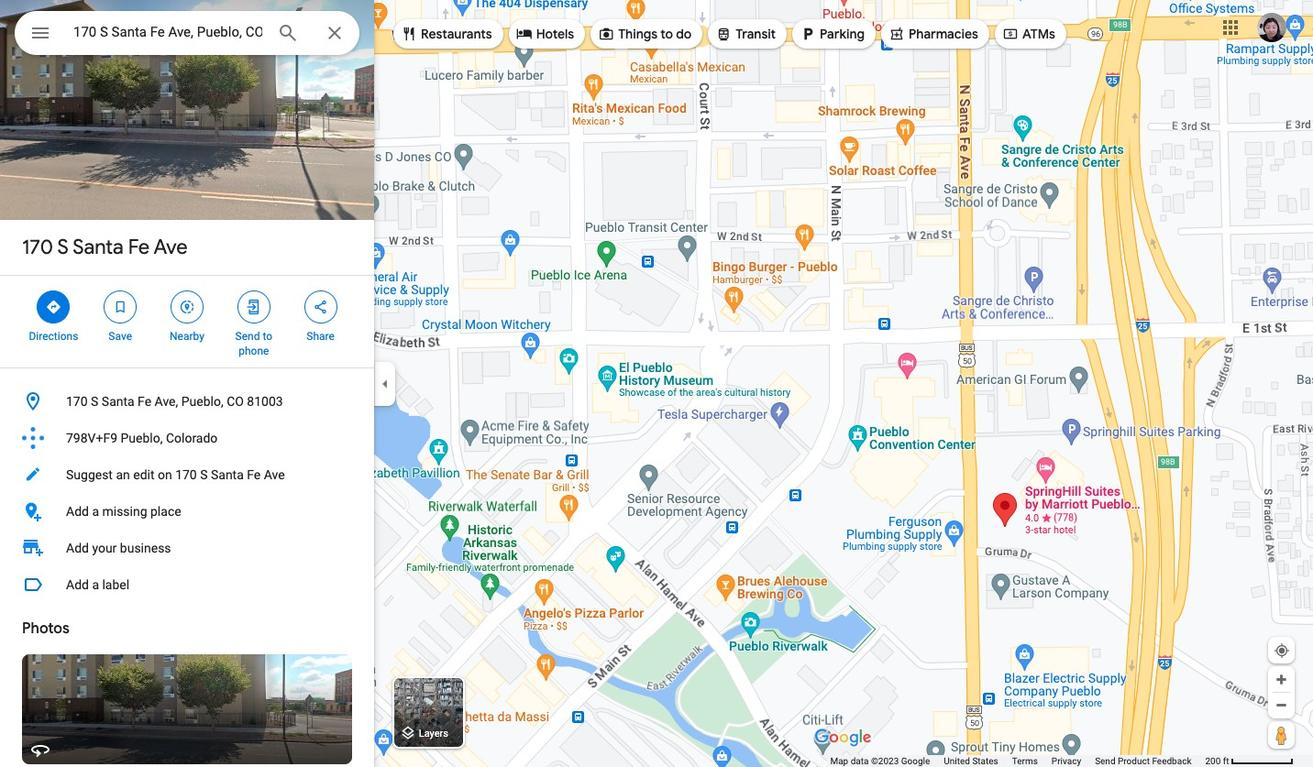 Task type: describe. For each thing, give the bounding box(es) containing it.
a for missing
[[92, 505, 99, 519]]

save
[[109, 330, 132, 343]]

map data ©2023 google
[[831, 757, 930, 767]]

©2023
[[871, 757, 899, 767]]

200 ft button
[[1206, 757, 1294, 767]]

transit
[[736, 26, 776, 42]]

restaurants
[[421, 26, 492, 42]]

2 horizontal spatial s
[[200, 468, 208, 483]]

google maps element
[[0, 0, 1314, 768]]

add a missing place button
[[0, 494, 374, 530]]

suggest
[[66, 468, 113, 483]]

a for label
[[92, 578, 99, 593]]

add for add a missing place
[[66, 505, 89, 519]]

200
[[1206, 757, 1221, 767]]

 atms
[[1003, 24, 1056, 44]]

 transit
[[716, 24, 776, 44]]

pueblo, inside 170 s santa fe ave, pueblo, co 81003 button
[[181, 394, 224, 409]]


[[45, 297, 62, 317]]

798v+f9 pueblo, colorado
[[66, 431, 218, 446]]

fe inside suggest an edit on 170 s santa fe ave button
[[247, 468, 261, 483]]

 parking
[[800, 24, 865, 44]]

2 vertical spatial 170
[[175, 468, 197, 483]]

privacy
[[1052, 757, 1082, 767]]

add for add a label
[[66, 578, 89, 593]]

google
[[901, 757, 930, 767]]


[[1003, 24, 1019, 44]]

ave inside button
[[264, 468, 285, 483]]

google account: michele murakami  
(michele.murakami@adept.ai) image
[[1258, 12, 1287, 42]]

suggest an edit on 170 s santa fe ave
[[66, 468, 285, 483]]

edit
[[133, 468, 155, 483]]

place
[[150, 505, 181, 519]]

feedback
[[1153, 757, 1192, 767]]

fe for ave
[[128, 235, 150, 261]]

2 vertical spatial santa
[[211, 468, 244, 483]]

send product feedback
[[1095, 757, 1192, 767]]

missing
[[102, 505, 147, 519]]

united states button
[[944, 756, 999, 768]]

170 s santa fe ave, pueblo, co 81003 button
[[0, 383, 374, 420]]

atms
[[1023, 26, 1056, 42]]

add your business
[[66, 541, 171, 556]]


[[312, 297, 329, 317]]

co
[[227, 394, 244, 409]]

add a missing place
[[66, 505, 181, 519]]

add for add your business
[[66, 541, 89, 556]]

on
[[158, 468, 172, 483]]

zoom in image
[[1275, 673, 1289, 687]]

things
[[618, 26, 658, 42]]

united
[[944, 757, 970, 767]]


[[889, 24, 905, 44]]


[[112, 297, 129, 317]]

170 for 170 s santa fe ave
[[22, 235, 53, 261]]

170 s santa fe ave
[[22, 235, 188, 261]]

directions
[[29, 330, 78, 343]]

data
[[851, 757, 869, 767]]


[[246, 297, 262, 317]]

phone
[[239, 345, 269, 358]]

170 for 170 s santa fe ave, pueblo, co 81003
[[66, 394, 88, 409]]

photos
[[22, 620, 69, 638]]

ave,
[[155, 394, 178, 409]]

united states
[[944, 757, 999, 767]]

798v+f9
[[66, 431, 117, 446]]


[[800, 24, 816, 44]]

share
[[307, 330, 335, 343]]

show street view coverage image
[[1269, 722, 1295, 749]]



Task type: vqa. For each thing, say whether or not it's contained in the screenshot.
the Attractions at the left top of the page
no



Task type: locate. For each thing, give the bounding box(es) containing it.
to inside  things to do
[[661, 26, 673, 42]]

terms button
[[1012, 756, 1038, 768]]

privacy button
[[1052, 756, 1082, 768]]

nearby
[[170, 330, 204, 343]]

s
[[57, 235, 69, 261], [91, 394, 98, 409], [200, 468, 208, 483]]

0 vertical spatial a
[[92, 505, 99, 519]]

add left your
[[66, 541, 89, 556]]

add a label
[[66, 578, 129, 593]]

states
[[973, 757, 999, 767]]

send for send to phone
[[235, 330, 260, 343]]

layers
[[419, 729, 448, 741]]

2 a from the top
[[92, 578, 99, 593]]

pueblo,
[[181, 394, 224, 409], [121, 431, 163, 446]]

170 up the 
[[22, 235, 53, 261]]

0 vertical spatial add
[[66, 505, 89, 519]]

send inside button
[[1095, 757, 1116, 767]]

None field
[[73, 21, 262, 43]]

2 horizontal spatial 170
[[175, 468, 197, 483]]

1 vertical spatial s
[[91, 394, 98, 409]]

to
[[661, 26, 673, 42], [263, 330, 272, 343]]

terms
[[1012, 757, 1038, 767]]

add left label
[[66, 578, 89, 593]]

add inside button
[[66, 578, 89, 593]]

pharmacies
[[909, 26, 979, 42]]

pueblo, left co
[[181, 394, 224, 409]]

1 a from the top
[[92, 505, 99, 519]]

zoom out image
[[1275, 699, 1289, 713]]

170 s santa fe ave, pueblo, co 81003
[[66, 394, 283, 409]]

1 vertical spatial to
[[263, 330, 272, 343]]

ave down 81003
[[264, 468, 285, 483]]

parking
[[820, 26, 865, 42]]

1 horizontal spatial ave
[[264, 468, 285, 483]]

0 horizontal spatial s
[[57, 235, 69, 261]]

santa up 798v+f9 pueblo, colorado
[[102, 394, 135, 409]]

170 up 798v+f9
[[66, 394, 88, 409]]

fe up  at the left top
[[128, 235, 150, 261]]

pueblo, inside the 798v+f9 pueblo, colorado button
[[121, 431, 163, 446]]

0 horizontal spatial 170
[[22, 235, 53, 261]]

 hotels
[[516, 24, 574, 44]]

footer inside google maps element
[[831, 756, 1206, 768]]

send for send product feedback
[[1095, 757, 1116, 767]]

none field inside 170 s santa fe ave, pueblo, co 81003 field
[[73, 21, 262, 43]]

business
[[120, 541, 171, 556]]

1 horizontal spatial s
[[91, 394, 98, 409]]

fe for ave,
[[138, 394, 151, 409]]

send to phone
[[235, 330, 272, 358]]

fe down 81003
[[247, 468, 261, 483]]

0 vertical spatial s
[[57, 235, 69, 261]]

an
[[116, 468, 130, 483]]

2 vertical spatial add
[[66, 578, 89, 593]]

send inside send to phone
[[235, 330, 260, 343]]

1 horizontal spatial send
[[1095, 757, 1116, 767]]

1 vertical spatial pueblo,
[[121, 431, 163, 446]]

1 horizontal spatial to
[[661, 26, 673, 42]]

do
[[676, 26, 692, 42]]


[[516, 24, 533, 44]]

1 vertical spatial santa
[[102, 394, 135, 409]]

0 horizontal spatial send
[[235, 330, 260, 343]]

170 right on
[[175, 468, 197, 483]]

santa up  at the left top
[[73, 235, 123, 261]]

show your location image
[[1274, 643, 1291, 660]]

2 vertical spatial fe
[[247, 468, 261, 483]]

collapse side panel image
[[375, 374, 395, 394]]

send left product on the bottom
[[1095, 757, 1116, 767]]

a inside button
[[92, 578, 99, 593]]

santa down colorado
[[211, 468, 244, 483]]

 things to do
[[598, 24, 692, 44]]


[[29, 20, 51, 46]]

s for 170 s santa fe ave
[[57, 235, 69, 261]]

to up phone
[[263, 330, 272, 343]]

81003
[[247, 394, 283, 409]]

0 vertical spatial pueblo,
[[181, 394, 224, 409]]


[[401, 24, 417, 44]]

suggest an edit on 170 s santa fe ave button
[[0, 457, 374, 494]]

footer
[[831, 756, 1206, 768]]

1 horizontal spatial 170
[[66, 394, 88, 409]]

fe left ave,
[[138, 394, 151, 409]]

ft
[[1223, 757, 1230, 767]]

s for 170 s santa fe ave, pueblo, co 81003
[[91, 394, 98, 409]]

1 vertical spatial ave
[[264, 468, 285, 483]]

2 add from the top
[[66, 541, 89, 556]]

add a label button
[[0, 567, 374, 604]]

a left label
[[92, 578, 99, 593]]


[[716, 24, 732, 44]]

1 vertical spatial fe
[[138, 394, 151, 409]]

1 vertical spatial add
[[66, 541, 89, 556]]

s up 798v+f9
[[91, 394, 98, 409]]

add inside "button"
[[66, 505, 89, 519]]

1 add from the top
[[66, 505, 89, 519]]

0 horizontal spatial to
[[263, 330, 272, 343]]

hotels
[[536, 26, 574, 42]]

s down colorado
[[200, 468, 208, 483]]


[[179, 297, 195, 317]]

actions for 170 s santa fe ave region
[[0, 276, 374, 368]]

1 vertical spatial a
[[92, 578, 99, 593]]

1 vertical spatial send
[[1095, 757, 1116, 767]]

santa for ave
[[73, 235, 123, 261]]

0 vertical spatial send
[[235, 330, 260, 343]]

fe
[[128, 235, 150, 261], [138, 394, 151, 409], [247, 468, 261, 483]]

0 vertical spatial 170
[[22, 235, 53, 261]]

santa
[[73, 235, 123, 261], [102, 394, 135, 409], [211, 468, 244, 483]]

footer containing map data ©2023 google
[[831, 756, 1206, 768]]

add your business link
[[0, 530, 374, 567]]

0 vertical spatial santa
[[73, 235, 123, 261]]

ave
[[154, 235, 188, 261], [264, 468, 285, 483]]

0 vertical spatial fe
[[128, 235, 150, 261]]

to left do
[[661, 26, 673, 42]]

label
[[102, 578, 129, 593]]

product
[[1118, 757, 1150, 767]]


[[598, 24, 615, 44]]

0 vertical spatial ave
[[154, 235, 188, 261]]

0 vertical spatial to
[[661, 26, 673, 42]]

170 S Santa Fe Ave, Pueblo, CO 81003 field
[[15, 11, 360, 55]]

to inside send to phone
[[263, 330, 272, 343]]

1 horizontal spatial pueblo,
[[181, 394, 224, 409]]

1 vertical spatial 170
[[66, 394, 88, 409]]

a left missing
[[92, 505, 99, 519]]

s up the 
[[57, 235, 69, 261]]

 pharmacies
[[889, 24, 979, 44]]

santa for ave,
[[102, 394, 135, 409]]

2 vertical spatial s
[[200, 468, 208, 483]]

0 horizontal spatial ave
[[154, 235, 188, 261]]

send
[[235, 330, 260, 343], [1095, 757, 1116, 767]]

send product feedback button
[[1095, 756, 1192, 768]]

pueblo, up edit on the left of the page
[[121, 431, 163, 446]]

 restaurants
[[401, 24, 492, 44]]

your
[[92, 541, 117, 556]]

798v+f9 pueblo, colorado button
[[0, 420, 374, 457]]

3 add from the top
[[66, 578, 89, 593]]

 search field
[[15, 11, 360, 59]]

add down suggest in the left of the page
[[66, 505, 89, 519]]

add
[[66, 505, 89, 519], [66, 541, 89, 556], [66, 578, 89, 593]]

map
[[831, 757, 849, 767]]

 button
[[15, 11, 66, 59]]

200 ft
[[1206, 757, 1230, 767]]

a
[[92, 505, 99, 519], [92, 578, 99, 593]]

colorado
[[166, 431, 218, 446]]

fe inside 170 s santa fe ave, pueblo, co 81003 button
[[138, 394, 151, 409]]

170
[[22, 235, 53, 261], [66, 394, 88, 409], [175, 468, 197, 483]]

ave up 
[[154, 235, 188, 261]]

0 horizontal spatial pueblo,
[[121, 431, 163, 446]]

send up phone
[[235, 330, 260, 343]]

170 s santa fe ave main content
[[0, 0, 374, 768]]

a inside "button"
[[92, 505, 99, 519]]



